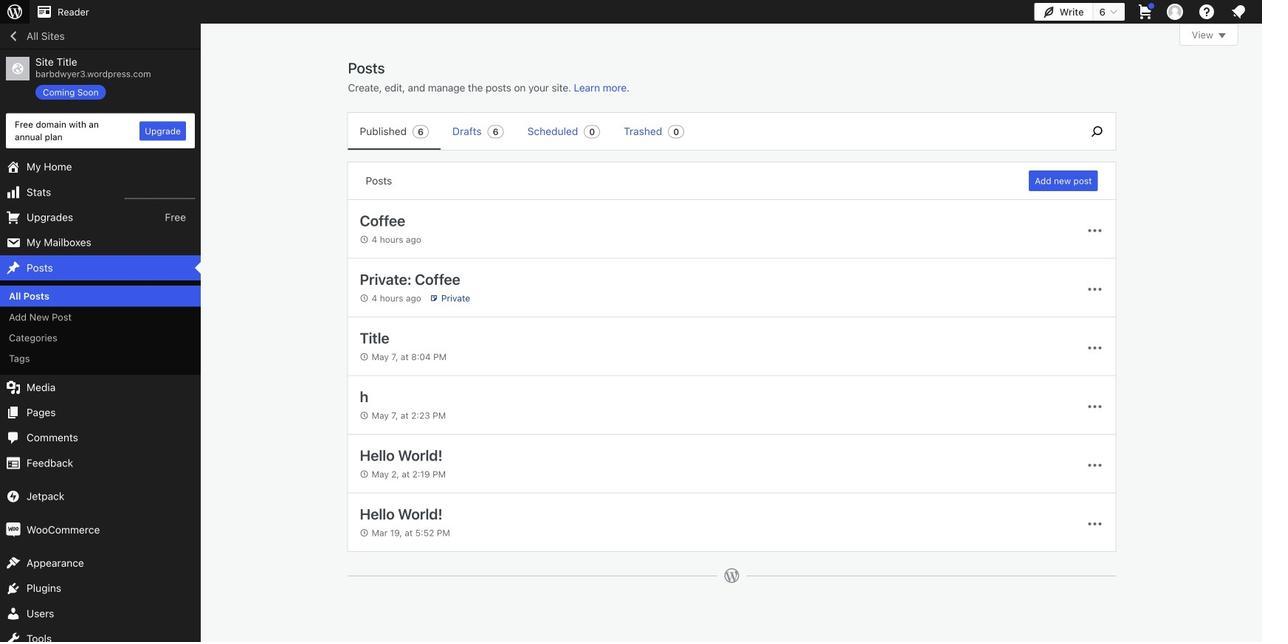 Task type: locate. For each thing, give the bounding box(es) containing it.
closed image
[[1218, 33, 1226, 38]]

0 vertical spatial img image
[[6, 489, 21, 504]]

2 toggle menu image from the top
[[1086, 515, 1104, 533]]

1 toggle menu image from the top
[[1086, 280, 1104, 298]]

highest hourly views 0 image
[[125, 189, 195, 199]]

menu
[[348, 113, 1071, 150]]

toggle menu image
[[1086, 280, 1104, 298], [1086, 339, 1104, 357], [1086, 398, 1104, 415], [1086, 456, 1104, 474]]

1 vertical spatial toggle menu image
[[1086, 515, 1104, 533]]

1 img image from the top
[[6, 489, 21, 504]]

toggle menu image
[[1086, 222, 1104, 239], [1086, 515, 1104, 533]]

0 vertical spatial toggle menu image
[[1086, 222, 1104, 239]]

img image
[[6, 489, 21, 504], [6, 522, 21, 537]]

None search field
[[1079, 113, 1116, 150]]

1 vertical spatial img image
[[6, 522, 21, 537]]

3 toggle menu image from the top
[[1086, 398, 1104, 415]]

main content
[[347, 24, 1238, 599]]



Task type: vqa. For each thing, say whether or not it's contained in the screenshot.
To in the top of the page
no



Task type: describe. For each thing, give the bounding box(es) containing it.
open search image
[[1079, 123, 1116, 140]]

help image
[[1198, 3, 1216, 21]]

my profile image
[[1167, 4, 1183, 20]]

2 toggle menu image from the top
[[1086, 339, 1104, 357]]

2 img image from the top
[[6, 522, 21, 537]]

4 toggle menu image from the top
[[1086, 456, 1104, 474]]

my shopping cart image
[[1137, 3, 1154, 21]]

1 toggle menu image from the top
[[1086, 222, 1104, 239]]

manage your sites image
[[6, 3, 24, 21]]

manage your notifications image
[[1230, 3, 1247, 21]]



